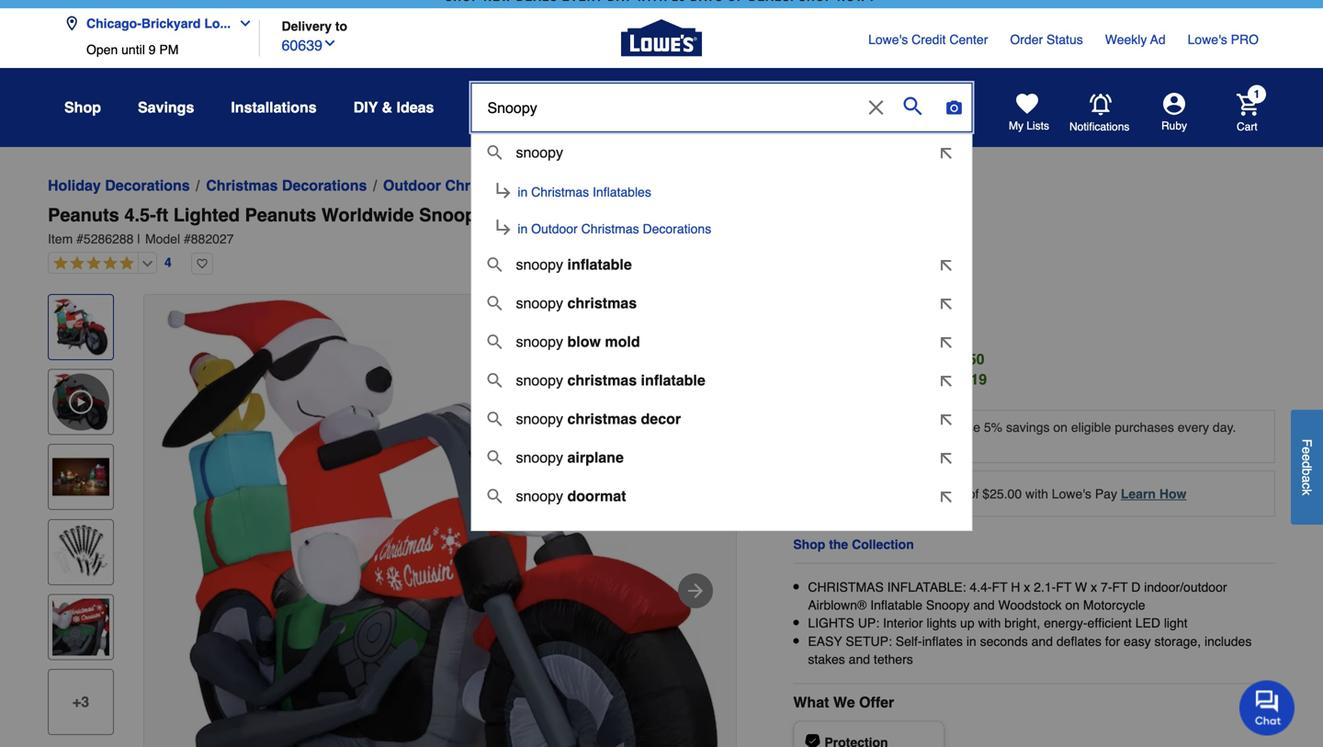 Task type: vqa. For each thing, say whether or not it's contained in the screenshot.
4.5-
yes



Task type: locate. For each thing, give the bounding box(es) containing it.
snoopy up snoopy doormat
[[516, 449, 564, 466]]

easy
[[808, 634, 843, 649]]

christmas for christmas decor
[[568, 410, 637, 427]]

decorations up 4.5-
[[105, 177, 190, 194]]

interior
[[883, 616, 923, 631]]

0 horizontal spatial #
[[76, 232, 84, 246]]

chat invite button image
[[1240, 680, 1296, 736]]

1 horizontal spatial snoopy
[[926, 598, 970, 613]]

lowe's left pro
[[1188, 32, 1228, 47]]

0 vertical spatial shop
[[64, 99, 101, 116]]

open
[[86, 42, 118, 57]]

chicago-brickyard lo... button
[[64, 5, 260, 42]]

snoopy for snoopy doormat
[[516, 488, 564, 505]]

search icon image for snoopy blow mold
[[488, 335, 502, 349]]

lowe's credit center link
[[869, 30, 988, 49]]

snoopy for snoopy
[[516, 144, 564, 161]]

in right subitem arrow image
[[518, 185, 528, 199]]

christmas up subitem arrow icon
[[445, 177, 517, 194]]

and
[[974, 598, 995, 613], [1032, 634, 1053, 649], [849, 652, 871, 667]]

with right up
[[978, 616, 1001, 631]]

0 horizontal spatial shop
[[64, 99, 101, 116]]

0 horizontal spatial inflatable
[[587, 205, 668, 226]]

of
[[969, 486, 979, 501]]

snoopy up 'snoopy airplane'
[[516, 410, 564, 427]]

christmas down decor
[[492, 205, 582, 226]]

choose
[[939, 420, 981, 435]]

1 vertical spatial inflatable
[[641, 372, 706, 389]]

f
[[1300, 439, 1315, 447]]

1 vertical spatial on
[[1066, 598, 1080, 613]]

0 horizontal spatial inflatable
[[568, 256, 632, 273]]

$25.00
[[983, 486, 1022, 501]]

3 christmas from the top
[[568, 410, 637, 427]]

2 vertical spatial and
[[849, 652, 871, 667]]

on
[[1054, 420, 1068, 435], [1066, 598, 1080, 613]]

0 horizontal spatial snoopy
[[419, 205, 487, 226]]

snoopy down 'snoopy blow mold'
[[516, 372, 564, 389]]

order status
[[1011, 32, 1083, 47]]

shop
[[64, 99, 101, 116], [794, 537, 826, 552]]

search icon image for snoopy airplane
[[488, 450, 502, 465]]

inflatables up item number 5 2 8 6 2 8 8 and model number 8 8 2 0 2 7 element
[[655, 177, 728, 194]]

2 search icon image from the top
[[488, 257, 502, 272]]

0 horizontal spatial outdoor
[[383, 177, 441, 194]]

learn
[[1121, 486, 1156, 501]]

decorations
[[105, 177, 190, 194], [282, 177, 367, 194], [643, 222, 712, 236]]

when you choose 5% savings on eligible purchases every day.
[[881, 420, 1237, 435]]

efficient
[[1088, 616, 1132, 631]]

1 snoopy from the top
[[516, 144, 564, 161]]

1 horizontal spatial shop
[[794, 537, 826, 552]]

inflatable inside peanuts 4.5-ft lighted peanuts worldwide snoopy christmas inflatable item # 5286288 | model # 882027
[[587, 205, 668, 226]]

2 # from the left
[[184, 232, 191, 246]]

0 horizontal spatial ft
[[992, 580, 1008, 595]]

snoopy up decor
[[516, 144, 564, 161]]

christmas inside "link"
[[445, 177, 517, 194]]

jan
[[942, 371, 967, 388]]

to
[[335, 19, 348, 34]]

with right $25.00
[[1026, 486, 1049, 501]]

1 ft from the left
[[992, 580, 1008, 595]]

search icon image
[[488, 145, 502, 160], [488, 257, 502, 272], [488, 296, 502, 311], [488, 335, 502, 349], [488, 373, 502, 388], [488, 412, 502, 427], [488, 450, 502, 465], [488, 489, 502, 504]]

decorations up peanuts 4.5-ft lighted peanuts worldwide snoopy christmas inflatable item # 5286288 | model # 882027
[[282, 177, 367, 194]]

christmas inside peanuts 4.5-ft lighted peanuts worldwide snoopy christmas inflatable item # 5286288 | model # 882027
[[492, 205, 582, 226]]

christmas up blow
[[568, 295, 637, 312]]

diy
[[354, 99, 378, 116]]

airblown®
[[808, 598, 867, 613]]

chevron down image
[[231, 16, 253, 31]]

2 title image from the top
[[52, 449, 109, 506]]

0 vertical spatial in
[[518, 185, 528, 199]]

# right the model
[[184, 232, 191, 246]]

6 snoopy from the top
[[516, 410, 564, 427]]

snoopy down the snoopy inflatable
[[516, 295, 564, 312]]

what
[[794, 694, 830, 711]]

you
[[915, 420, 936, 435]]

outdoor up worldwide
[[383, 177, 441, 194]]

e up b
[[1300, 454, 1315, 461]]

monthly
[[848, 486, 893, 501]]

up
[[961, 616, 975, 631]]

1 vertical spatial snoopy
[[926, 598, 970, 613]]

e up d
[[1300, 447, 1315, 454]]

how
[[1160, 486, 1187, 501]]

7-
[[1101, 580, 1113, 595]]

and down setup:
[[849, 652, 871, 667]]

camera image
[[945, 98, 964, 117]]

19
[[971, 371, 987, 388]]

in right subitem arrow icon
[[518, 222, 528, 236]]

shop down the open
[[64, 99, 101, 116]]

8 search icon image from the top
[[488, 489, 502, 504]]

k
[[1300, 489, 1315, 496]]

x left 7-
[[1091, 580, 1098, 595]]

on inside christmas inflatable: 4.4-ft h x 2.1-ft w x 7-ft d indoor/outdoor airblown® inflatable snoopy and woodstock on motorcycle lights up: interior lights up with bright, energy-efficient led light easy setup: self-inflates in seconds and deflates for easy storage, includes stakes and tethers
[[1066, 598, 1080, 613]]

6 search icon image from the top
[[488, 412, 502, 427]]

ft left w
[[1056, 580, 1072, 595]]

+3 button
[[48, 669, 114, 735]]

snoopy for snoopy inflatable
[[516, 256, 564, 273]]

2 horizontal spatial ft
[[1113, 580, 1128, 595]]

x
[[1024, 580, 1031, 595], [1091, 580, 1098, 595]]

1 horizontal spatial peanuts
[[245, 205, 316, 226]]

decorations down christmas inflatables link
[[643, 222, 712, 236]]

chicago-brickyard lo...
[[86, 16, 231, 31]]

lowe's credit center
[[869, 32, 988, 47]]

1 christmas from the top
[[568, 295, 637, 312]]

0 vertical spatial snoopy
[[419, 205, 487, 226]]

order status link
[[1011, 30, 1083, 49]]

lowe's left pay
[[1052, 486, 1092, 501]]

0 vertical spatial with
[[1026, 486, 1049, 501]]

# right item
[[76, 232, 84, 246]]

#
[[76, 232, 84, 246], [184, 232, 191, 246]]

outdoor christmas decor link
[[383, 175, 563, 197]]

inflatable up decor
[[641, 372, 706, 389]]

in
[[518, 185, 528, 199], [518, 222, 528, 236], [967, 634, 977, 649]]

1 vertical spatial with
[[978, 616, 1001, 631]]

2 horizontal spatial lowe's
[[1188, 32, 1228, 47]]

0 vertical spatial inflatable
[[587, 205, 668, 226]]

1 horizontal spatial and
[[974, 598, 995, 613]]

peanuts down holiday
[[48, 205, 119, 226]]

shop left the
[[794, 537, 826, 552]]

1 title image from the top
[[52, 299, 109, 356]]

5%
[[984, 420, 1003, 435]]

shop for shop the collection
[[794, 537, 826, 552]]

a
[[1300, 476, 1315, 483]]

diy & ideas button
[[354, 91, 434, 124]]

inflatable down in outdoor christmas decorations
[[568, 256, 632, 273]]

in inside christmas inflatable: 4.4-ft h x 2.1-ft w x 7-ft d indoor/outdoor airblown® inflatable snoopy and woodstock on motorcycle lights up: interior lights up with bright, energy-efficient led light easy setup: self-inflates in seconds and deflates for easy storage, includes stakes and tethers
[[967, 634, 977, 649]]

2 vertical spatial christmas
[[568, 410, 637, 427]]

christmas up airplane
[[568, 410, 637, 427]]

on left eligible
[[1054, 420, 1068, 435]]

2 vertical spatial in
[[967, 634, 977, 649]]

8 snoopy from the top
[[516, 488, 564, 505]]

3 snoopy from the top
[[516, 295, 564, 312]]

$74.50
[[940, 351, 985, 368]]

0 vertical spatial outdoor
[[383, 177, 441, 194]]

lowe's home improvement lists image
[[1017, 93, 1039, 115]]

2 christmas from the top
[[568, 372, 637, 389]]

ft left the d
[[1113, 580, 1128, 595]]

snoopy up snoopy christmas
[[516, 256, 564, 273]]

and down 4.4- at the bottom of the page
[[974, 598, 995, 613]]

1 vertical spatial outdoor
[[531, 222, 578, 236]]

x right h at the bottom
[[1024, 580, 1031, 595]]

lights
[[808, 616, 855, 631]]

christmas
[[206, 177, 278, 194], [445, 177, 517, 194], [579, 177, 651, 194], [531, 185, 589, 199], [492, 205, 582, 226], [581, 222, 639, 236]]

1 x from the left
[[1024, 580, 1031, 595]]

holiday
[[48, 177, 101, 194]]

led
[[1136, 616, 1161, 631]]

1 vertical spatial in
[[518, 222, 528, 236]]

pm
[[159, 42, 179, 57]]

snoopy for snoopy blow mold
[[516, 333, 564, 350]]

clear element
[[862, 84, 891, 131]]

1 horizontal spatial inflatable
[[871, 598, 923, 613]]

0 horizontal spatial x
[[1024, 580, 1031, 595]]

easy
[[1124, 634, 1151, 649]]

tethers
[[874, 652, 913, 667]]

snoopy down the outdoor christmas decor "link"
[[419, 205, 487, 226]]

chevron down image
[[323, 36, 337, 51]]

decorations inside holiday decorations link
[[105, 177, 190, 194]]

snoopy for snoopy airplane
[[516, 449, 564, 466]]

in down up
[[967, 634, 977, 649]]

title image
[[52, 299, 109, 356], [52, 449, 109, 506], [52, 524, 109, 581], [52, 599, 109, 656]]

item number 5 2 8 6 2 8 8 and model number 8 8 2 0 2 7 element
[[48, 230, 1276, 248]]

motorcycle
[[1084, 598, 1146, 613]]

e
[[1300, 447, 1315, 454], [1300, 454, 1315, 461]]

4 title image from the top
[[52, 599, 109, 656]]

5 snoopy from the top
[[516, 372, 564, 389]]

2 horizontal spatial and
[[1032, 634, 1053, 649]]

christmas inflatable: 4.4-ft h x 2.1-ft w x 7-ft d indoor/outdoor airblown® inflatable snoopy and woodstock on motorcycle lights up: interior lights up with bright, energy-efficient led light easy setup: self-inflates in seconds and deflates for easy storage, includes stakes and tethers
[[808, 580, 1252, 667]]

0 vertical spatial on
[[1054, 420, 1068, 435]]

0 horizontal spatial decorations
[[105, 177, 190, 194]]

inflatable up interior
[[871, 598, 923, 613]]

1 horizontal spatial decorations
[[282, 177, 367, 194]]

1 horizontal spatial outdoor
[[531, 222, 578, 236]]

0 vertical spatial inflatable
[[568, 256, 632, 273]]

and down bright,
[[1032, 634, 1053, 649]]

7 snoopy from the top
[[516, 449, 564, 466]]

purchases
[[1115, 420, 1175, 435]]

0 horizontal spatial peanuts
[[48, 205, 119, 226]]

7 search icon image from the top
[[488, 450, 502, 465]]

notifications
[[1070, 120, 1130, 133]]

4 search icon image from the top
[[488, 335, 502, 349]]

1 horizontal spatial ft
[[1056, 580, 1072, 595]]

decorations for holiday decorations
[[105, 177, 190, 194]]

snoopy up 'lights'
[[926, 598, 970, 613]]

lights
[[927, 616, 957, 631]]

outdoor
[[383, 177, 441, 194], [531, 222, 578, 236]]

outdoor inside the outdoor christmas decor "link"
[[383, 177, 441, 194]]

1 horizontal spatial x
[[1091, 580, 1098, 595]]

$149.00 $74.50 jan 19
[[902, 334, 987, 388]]

60639 button
[[282, 33, 337, 57]]

2 snoopy from the top
[[516, 256, 564, 273]]

4.5-
[[124, 205, 156, 226]]

peanuts down christmas decorations link
[[245, 205, 316, 226]]

inflatables up in outdoor christmas decorations
[[593, 185, 652, 199]]

3 monthly installments of $25.00 with lowe's pay learn how
[[838, 486, 1187, 501]]

we
[[834, 694, 855, 711]]

0 vertical spatial christmas
[[568, 295, 637, 312]]

snoopy for snoopy christmas decor
[[516, 410, 564, 427]]

0 vertical spatial and
[[974, 598, 995, 613]]

None search field
[[471, 83, 973, 546]]

1 vertical spatial inflatable
[[871, 598, 923, 613]]

status
[[1047, 32, 1083, 47]]

1 horizontal spatial with
[[1026, 486, 1049, 501]]

ft left h at the bottom
[[992, 580, 1008, 595]]

the
[[829, 537, 849, 552]]

0 horizontal spatial lowe's
[[869, 32, 908, 47]]

center
[[950, 32, 988, 47]]

subitem arrow image
[[492, 179, 514, 201]]

f e e d b a c k button
[[1291, 410, 1324, 525]]

1
[[1254, 88, 1261, 101]]

ft
[[992, 580, 1008, 595], [1056, 580, 1072, 595], [1113, 580, 1128, 595]]

&
[[382, 99, 393, 116]]

0 horizontal spatial inflatables
[[593, 185, 652, 199]]

christmas for christmas
[[568, 295, 637, 312]]

snoopy down 'snoopy airplane'
[[516, 488, 564, 505]]

1 vertical spatial shop
[[794, 537, 826, 552]]

3 search icon image from the top
[[488, 296, 502, 311]]

lowe's left credit
[[869, 32, 908, 47]]

outdoor up the snoopy inflatable
[[531, 222, 578, 236]]

for
[[1106, 634, 1121, 649]]

0 horizontal spatial with
[[978, 616, 1001, 631]]

1 vertical spatial christmas
[[568, 372, 637, 389]]

on up energy-
[[1066, 598, 1080, 613]]

christmas up snoopy christmas decor
[[568, 372, 637, 389]]

in christmas inflatables link
[[472, 174, 972, 207], [492, 174, 956, 207], [492, 183, 956, 201]]

none search field containing snoopy
[[471, 83, 973, 546]]

snoopy
[[516, 144, 564, 161], [516, 256, 564, 273], [516, 295, 564, 312], [516, 333, 564, 350], [516, 372, 564, 389], [516, 410, 564, 427], [516, 449, 564, 466], [516, 488, 564, 505]]

4 snoopy from the top
[[516, 333, 564, 350]]

snoopy inside christmas inflatable: 4.4-ft h x 2.1-ft w x 7-ft d indoor/outdoor airblown® inflatable snoopy and woodstock on motorcycle lights up: interior lights up with bright, energy-efficient led light easy setup: self-inflates in seconds and deflates for easy storage, includes stakes and tethers
[[926, 598, 970, 613]]

3 title image from the top
[[52, 524, 109, 581]]

1 horizontal spatial #
[[184, 232, 191, 246]]

lowe's inside lowe's credit center link
[[869, 32, 908, 47]]

inflatable
[[568, 256, 632, 273], [641, 372, 706, 389]]

snoopy left blow
[[516, 333, 564, 350]]

christmas up lighted
[[206, 177, 278, 194]]

decorations inside christmas decorations link
[[282, 177, 367, 194]]

inflatable down christmas inflatables link
[[587, 205, 668, 226]]

installments
[[897, 486, 965, 501]]

5 search icon image from the top
[[488, 373, 502, 388]]

inflatables inside search field
[[593, 185, 652, 199]]

3 ft from the left
[[1113, 580, 1128, 595]]

lowe's home improvement notification center image
[[1090, 94, 1112, 116]]



Task type: describe. For each thing, give the bounding box(es) containing it.
1 # from the left
[[76, 232, 84, 246]]

item
[[48, 232, 73, 246]]

decor
[[521, 177, 563, 194]]

2 e from the top
[[1300, 454, 1315, 461]]

search icon image for snoopy doormat
[[488, 489, 502, 504]]

1 horizontal spatial lowe's
[[1052, 486, 1092, 501]]

snoopy christmas decor
[[516, 410, 681, 427]]

heart outline image
[[191, 253, 213, 275]]

lists
[[1027, 119, 1050, 132]]

snoopy airplane
[[516, 449, 624, 466]]

christmas decorations link
[[206, 175, 367, 197]]

in for in outdoor christmas decorations
[[518, 222, 528, 236]]

lowe's home improvement logo image
[[621, 0, 702, 79]]

snoopy blow mold
[[516, 333, 640, 350]]

c
[[1300, 483, 1315, 489]]

doormat
[[568, 488, 626, 505]]

5286288
[[84, 232, 134, 246]]

search icon image for snoopy christmas decor
[[488, 412, 502, 427]]

christmas up in outdoor christmas decorations
[[579, 177, 651, 194]]

snoopy for snoopy christmas
[[516, 295, 564, 312]]

up:
[[858, 616, 880, 631]]

lowe's pro link
[[1188, 30, 1259, 49]]

woodstock
[[999, 598, 1062, 613]]

decorations for christmas decorations
[[282, 177, 367, 194]]

christmas inflatables link
[[579, 175, 728, 197]]

blow
[[568, 333, 601, 350]]

airplane
[[568, 449, 624, 466]]

ft
[[156, 205, 168, 226]]

christmas
[[808, 580, 884, 595]]

1 horizontal spatial inflatables
[[655, 177, 728, 194]]

clear image
[[865, 97, 887, 119]]

subitem arrow image
[[492, 216, 514, 238]]

model
[[145, 232, 180, 246]]

lowe's pro
[[1188, 32, 1259, 47]]

|
[[137, 232, 141, 246]]

2 x from the left
[[1091, 580, 1098, 595]]

shop the collection link
[[794, 534, 914, 556]]

when
[[881, 420, 911, 435]]

ruby
[[1162, 119, 1188, 132]]

1 e from the top
[[1300, 447, 1315, 454]]

2 peanuts from the left
[[245, 205, 316, 226]]

snoopy inflatable
[[516, 256, 632, 273]]

snoopy christmas
[[516, 295, 637, 312]]

snoopy christmas inflatable
[[516, 372, 706, 389]]

weekly ad link
[[1106, 30, 1166, 49]]

lowe's for lowe's credit center
[[869, 32, 908, 47]]

self-
[[896, 634, 922, 649]]

1 search icon image from the top
[[488, 145, 502, 160]]

christmas for christmas inflatable
[[568, 372, 637, 389]]

4.8 stars image
[[49, 256, 134, 273]]

lowe's for lowe's pro
[[1188, 32, 1228, 47]]

ideas
[[397, 99, 434, 116]]

stakes
[[808, 652, 845, 667]]

lighted
[[173, 205, 240, 226]]

holiday decorations link
[[48, 175, 190, 197]]

my lists
[[1009, 119, 1050, 132]]

4
[[165, 255, 172, 270]]

weekly
[[1106, 32, 1148, 47]]

savings
[[138, 99, 194, 116]]

location image
[[64, 16, 79, 31]]

installations
[[231, 99, 317, 116]]

60639
[[282, 37, 323, 54]]

2 horizontal spatial decorations
[[643, 222, 712, 236]]

1 vertical spatial and
[[1032, 634, 1053, 649]]

my
[[1009, 119, 1024, 132]]

pay
[[1096, 486, 1118, 501]]

f e e d b a c k
[[1300, 439, 1315, 496]]

lo...
[[204, 16, 231, 31]]

pro
[[1231, 32, 1259, 47]]

christmas decorations
[[206, 177, 367, 194]]

christmas down in christmas inflatables
[[581, 222, 639, 236]]

light
[[1164, 616, 1188, 631]]

Search Query text field
[[472, 84, 860, 131]]

every
[[1178, 420, 1210, 435]]

learn how link
[[1121, 486, 1187, 501]]

search icon image for snoopy inflatable
[[488, 257, 502, 272]]

seconds
[[980, 634, 1028, 649]]

snoopy doormat
[[516, 488, 626, 505]]

lowe's home improvement cart image
[[1237, 94, 1259, 116]]

snoopy for snoopy christmas inflatable
[[516, 372, 564, 389]]

open until 9 pm
[[86, 42, 179, 57]]

holiday decorations
[[48, 177, 190, 194]]

arrow right image
[[685, 580, 707, 602]]

indoor/outdoor
[[1145, 580, 1228, 595]]

delivery to
[[282, 19, 348, 34]]

inflatable inside christmas inflatable: 4.4-ft h x 2.1-ft w x 7-ft d indoor/outdoor airblown® inflatable snoopy and woodstock on motorcycle lights up: interior lights up with bright, energy-efficient led light easy setup: self-inflates in seconds and deflates for easy storage, includes stakes and tethers
[[871, 598, 923, 613]]

9
[[149, 42, 156, 57]]

decor
[[641, 410, 681, 427]]

delivery
[[282, 19, 332, 34]]

weekly ad
[[1106, 32, 1166, 47]]

search icon image for snoopy christmas inflatable
[[488, 373, 502, 388]]

protection plan filled image
[[806, 734, 820, 747]]

savings
[[1007, 420, 1050, 435]]

shop button
[[64, 91, 101, 124]]

2 ft from the left
[[1056, 580, 1072, 595]]

until
[[121, 42, 145, 57]]

outdoor christmas decor
[[383, 177, 563, 194]]

0 horizontal spatial and
[[849, 652, 871, 667]]

1 peanuts from the left
[[48, 205, 119, 226]]

storage,
[[1155, 634, 1201, 649]]

inflatable:
[[888, 580, 967, 595]]

with inside christmas inflatable: 4.4-ft h x 2.1-ft w x 7-ft d indoor/outdoor airblown® inflatable snoopy and woodstock on motorcycle lights up: interior lights up with bright, energy-efficient led light easy setup: self-inflates in seconds and deflates for easy storage, includes stakes and tethers
[[978, 616, 1001, 631]]

bright,
[[1005, 616, 1041, 631]]

in outdoor christmas decorations
[[518, 222, 712, 236]]

peanuts 4.5-ft lighted peanuts worldwide snoopy christmas inflatable item # 5286288 | model # 882027
[[48, 205, 668, 246]]

+3
[[73, 694, 89, 711]]

shop for shop
[[64, 99, 101, 116]]

b
[[1300, 468, 1315, 476]]

2.1-
[[1034, 580, 1056, 595]]

in for in christmas inflatables
[[518, 185, 528, 199]]

search icon image for snoopy christmas
[[488, 296, 502, 311]]

savings button
[[138, 91, 194, 124]]

snoopy inside peanuts 4.5-ft lighted peanuts worldwide snoopy christmas inflatable item # 5286288 | model # 882027
[[419, 205, 487, 226]]

search image
[[904, 97, 922, 115]]

energy-
[[1044, 616, 1088, 631]]

d
[[1132, 580, 1141, 595]]

h
[[1011, 580, 1021, 595]]

christmas right subitem arrow image
[[531, 185, 589, 199]]

deflates
[[1057, 634, 1102, 649]]

credit
[[912, 32, 946, 47]]

chicago-
[[86, 16, 141, 31]]

christmas inflatables
[[579, 177, 728, 194]]

cart
[[1237, 120, 1258, 133]]

d
[[1300, 461, 1315, 468]]

installations button
[[231, 91, 317, 124]]

1 horizontal spatial inflatable
[[641, 372, 706, 389]]



